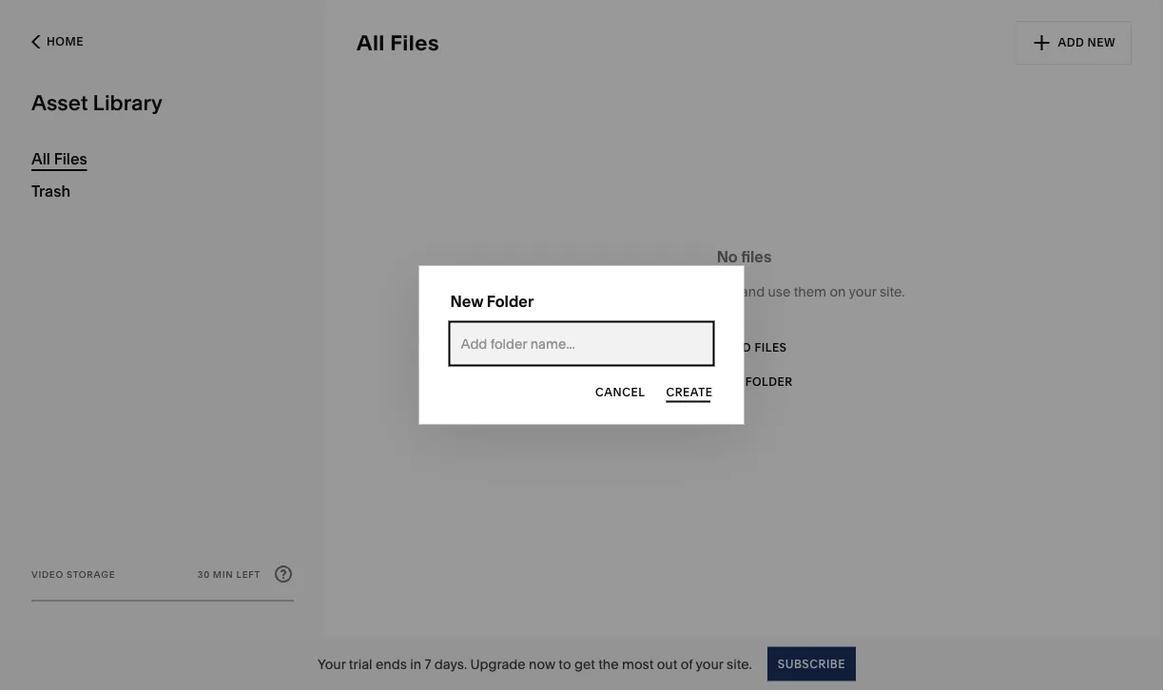 Task type: describe. For each thing, give the bounding box(es) containing it.
7
[[425, 657, 431, 673]]

upload files button
[[702, 331, 788, 365]]

Add folder name... field
[[461, 334, 703, 354]]

of
[[681, 657, 693, 673]]

ends
[[376, 657, 407, 673]]

1 horizontal spatial site.
[[880, 284, 906, 300]]

library
[[93, 90, 163, 116]]

folder
[[487, 293, 534, 311]]

1 horizontal spatial to
[[678, 284, 691, 300]]

all files inside button
[[357, 30, 440, 56]]

all files button
[[346, 24, 450, 62]]

1 horizontal spatial your
[[849, 284, 877, 300]]

out
[[657, 657, 678, 673]]

upload
[[702, 341, 752, 354]]

upload files
[[702, 341, 788, 354]]

asset
[[31, 90, 88, 116]]

left
[[236, 569, 261, 581]]

30 min left
[[198, 569, 261, 581]]

cancel button
[[596, 375, 646, 410]]

home
[[47, 35, 84, 49]]

drag files here to upload and use them on your site.
[[584, 284, 906, 300]]

trial
[[349, 657, 373, 673]]

most
[[622, 657, 654, 673]]

and
[[741, 284, 765, 300]]

trash
[[31, 182, 70, 200]]

create folder
[[696, 375, 793, 389]]

1 vertical spatial to
[[559, 657, 572, 673]]

asset library
[[31, 90, 163, 116]]

on
[[830, 284, 846, 300]]

new
[[451, 293, 484, 311]]

create button
[[667, 375, 713, 410]]

all inside button
[[357, 30, 385, 56]]

create for create
[[667, 385, 713, 399]]

cancel
[[596, 385, 646, 399]]

no files
[[717, 248, 772, 266]]

in
[[410, 657, 422, 673]]



Task type: locate. For each thing, give the bounding box(es) containing it.
30
[[198, 569, 210, 581]]

files left here
[[617, 284, 643, 300]]

0 vertical spatial files
[[390, 30, 440, 56]]

0 horizontal spatial all files
[[31, 149, 87, 168]]

files for drag
[[617, 284, 643, 300]]

video storage
[[31, 569, 115, 581]]

2 vertical spatial files
[[755, 341, 788, 354]]

site. right of
[[727, 657, 753, 673]]

create inside button
[[696, 375, 743, 389]]

new folder dialog
[[419, 266, 745, 425]]

0 horizontal spatial to
[[559, 657, 572, 673]]

1 vertical spatial site.
[[727, 657, 753, 673]]

get
[[575, 657, 596, 673]]

create inside new folder dialog
[[667, 385, 713, 399]]

0 horizontal spatial all
[[31, 149, 50, 168]]

your right of
[[696, 657, 724, 673]]

now
[[529, 657, 556, 673]]

files inside button
[[390, 30, 440, 56]]

0 horizontal spatial files
[[54, 149, 87, 168]]

0 vertical spatial all files
[[357, 30, 440, 56]]

files for no
[[742, 248, 772, 266]]

your
[[318, 657, 346, 673]]

files for upload
[[755, 341, 788, 354]]

to right here
[[678, 284, 691, 300]]

0 vertical spatial files
[[742, 248, 772, 266]]

1 horizontal spatial files
[[390, 30, 440, 56]]

files inside button
[[755, 341, 788, 354]]

1 vertical spatial all
[[31, 149, 50, 168]]

files up folder
[[755, 341, 788, 354]]

drag
[[584, 284, 614, 300]]

video
[[31, 569, 64, 581]]

your trial ends in 7 days. upgrade now to get the most out of your site.
[[318, 657, 753, 673]]

0 horizontal spatial your
[[696, 657, 724, 673]]

min
[[213, 569, 234, 581]]

home button
[[26, 0, 294, 84]]

upload
[[694, 284, 738, 300]]

0 vertical spatial to
[[678, 284, 691, 300]]

site.
[[880, 284, 906, 300], [727, 657, 753, 673]]

0 horizontal spatial site.
[[727, 657, 753, 673]]

the
[[599, 657, 619, 673]]

use
[[768, 284, 791, 300]]

files
[[742, 248, 772, 266], [617, 284, 643, 300], [755, 341, 788, 354]]

to left get
[[559, 657, 572, 673]]

0 vertical spatial your
[[849, 284, 877, 300]]

1 horizontal spatial all files
[[357, 30, 440, 56]]

1 vertical spatial your
[[696, 657, 724, 673]]

1 vertical spatial all files
[[31, 149, 87, 168]]

storage
[[67, 569, 115, 581]]

your
[[849, 284, 877, 300], [696, 657, 724, 673]]

site. right on
[[880, 284, 906, 300]]

folder
[[746, 375, 793, 389]]

them
[[794, 284, 827, 300]]

files right no in the top of the page
[[742, 248, 772, 266]]

your right on
[[849, 284, 877, 300]]

0 vertical spatial all
[[357, 30, 385, 56]]

create
[[696, 375, 743, 389], [667, 385, 713, 399]]

1 horizontal spatial all
[[357, 30, 385, 56]]

create folder button
[[696, 365, 793, 399]]

files
[[390, 30, 440, 56], [54, 149, 87, 168]]

to
[[678, 284, 691, 300], [559, 657, 572, 673]]

here
[[646, 284, 675, 300]]

days.
[[435, 657, 467, 673]]

create for create folder
[[696, 375, 743, 389]]

1 vertical spatial files
[[617, 284, 643, 300]]

new folder
[[451, 293, 534, 311]]

all files
[[357, 30, 440, 56], [31, 149, 87, 168]]

upgrade
[[471, 657, 526, 673]]

1 vertical spatial files
[[54, 149, 87, 168]]

all
[[357, 30, 385, 56], [31, 149, 50, 168]]

0 vertical spatial site.
[[880, 284, 906, 300]]

no
[[717, 248, 738, 266]]



Task type: vqa. For each thing, say whether or not it's contained in the screenshot.
Upgrade
yes



